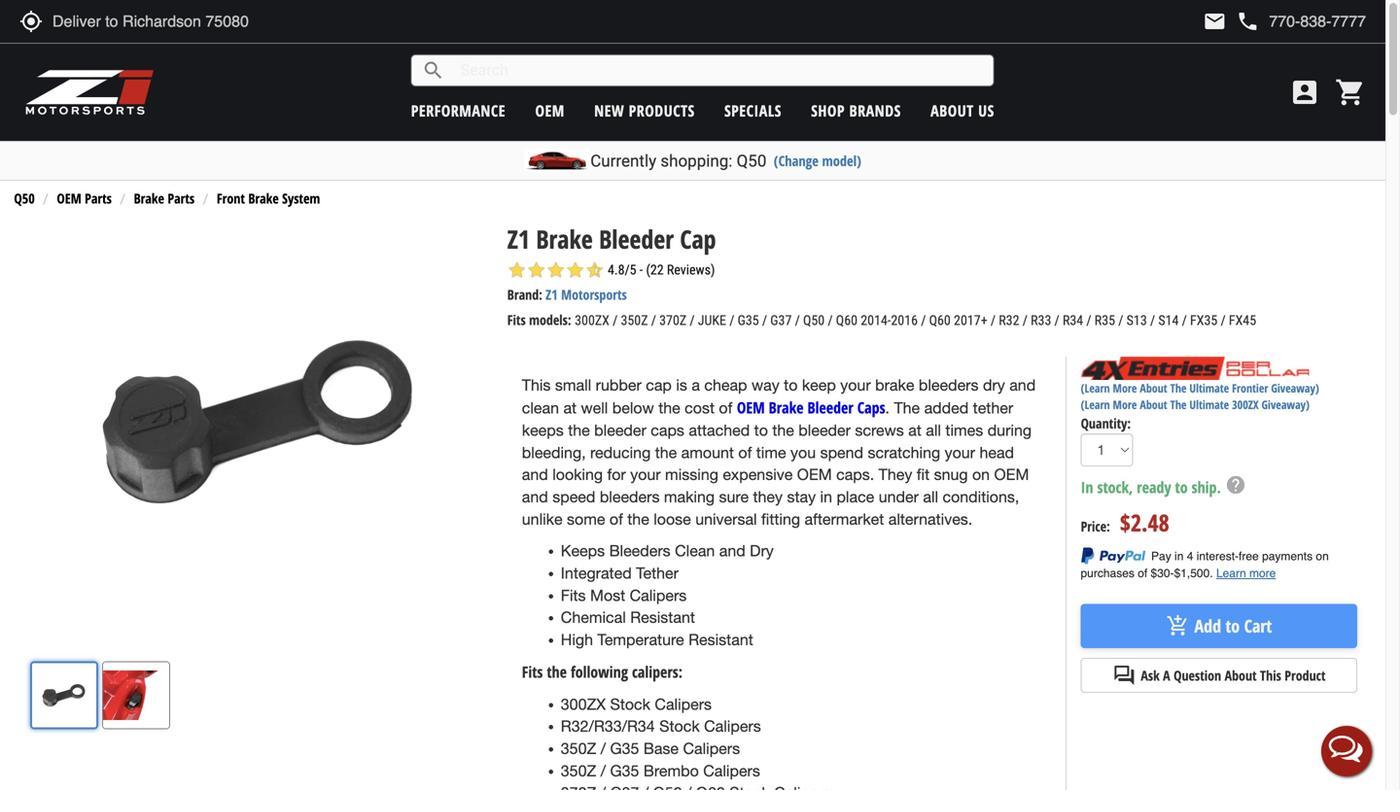 Task type: locate. For each thing, give the bounding box(es) containing it.
1 vertical spatial this
[[1261, 667, 1282, 685]]

1 vertical spatial more
[[1113, 397, 1137, 413]]

calipers
[[630, 587, 687, 605], [655, 696, 712, 714], [704, 718, 761, 736], [683, 740, 740, 758], [703, 762, 760, 780]]

loose
[[654, 510, 691, 528]]

q60 left 2014- at the right top
[[836, 313, 858, 329]]

0 horizontal spatial z1
[[508, 222, 530, 256]]

1 horizontal spatial this
[[1261, 667, 1282, 685]]

this up clean
[[522, 377, 551, 395]]

keeps
[[522, 422, 564, 440]]

brake inside z1 brake bleeder cap star star star star star_half 4.8/5 - (22 reviews) brand: z1 motorsports fits models: 300zx / 350z / 370z / juke / g35 / g37 / q50 / q60 2014-2016 / q60 2017+ / r32 / r33 / r34 / r35 / s13 / s14 / fx35 / fx45
[[536, 222, 593, 256]]

of down cheap
[[719, 399, 733, 417]]

your right 'for'
[[630, 466, 661, 484]]

2 vertical spatial 300zx
[[561, 696, 606, 714]]

scratching
[[868, 444, 941, 462]]

this inside this small rubber cap is a cheap way to keep your brake bleeders dry and clean at well below the cost of
[[522, 377, 551, 395]]

way
[[752, 377, 780, 395]]

0 horizontal spatial of
[[610, 510, 623, 528]]

1 star from the left
[[508, 261, 527, 280]]

fits down the brand:
[[508, 311, 526, 329]]

brake down way
[[769, 397, 804, 418]]

tether
[[636, 565, 679, 583]]

mail
[[1204, 10, 1227, 33]]

1 horizontal spatial parts
[[168, 189, 195, 208]]

brake for oem
[[769, 397, 804, 418]]

keeps
[[561, 542, 605, 560]]

question_answer ask a question about this product
[[1113, 664, 1326, 688]]

screws
[[855, 422, 904, 440]]

oem
[[535, 100, 565, 121], [57, 189, 81, 208], [737, 397, 765, 418], [797, 466, 832, 484], [995, 466, 1029, 484]]

bleeding,
[[522, 444, 586, 462]]

q60
[[836, 313, 858, 329], [929, 313, 951, 329]]

caps.
[[837, 466, 875, 484]]

under
[[879, 488, 919, 506]]

sure
[[719, 488, 749, 506]]

0 vertical spatial 300zx
[[575, 313, 610, 329]]

stock up base
[[660, 718, 700, 736]]

at inside . the added tether keeps the bleeder caps attached to the bleeder screws at all times during bleeding, reducing the amount of time you spend scratching your head and looking for your missing expensive oem caps. they fit snug on oem and speed bleeders making sure they stay in place under all conditions, unlike some of the loose universal fitting aftermarket alternatives.
[[909, 422, 922, 440]]

1 ultimate from the top
[[1190, 380, 1230, 396]]

bleeder inside z1 brake bleeder cap star star star star star_half 4.8/5 - (22 reviews) brand: z1 motorsports fits models: 300zx / 350z / 370z / juke / g35 / g37 / q50 / q60 2014-2016 / q60 2017+ / r32 / r33 / r34 / r35 / s13 / s14 / fx35 / fx45
[[599, 222, 674, 256]]

this small rubber cap is a cheap way to keep your brake bleeders dry and clean at well below the cost of
[[522, 377, 1036, 417]]

bleeder for cap
[[599, 222, 674, 256]]

2 vertical spatial your
[[630, 466, 661, 484]]

brake right front
[[248, 189, 279, 208]]

ultimate down (learn more about the ultimate frontier giveaway) 'link'
[[1190, 397, 1230, 413]]

speed
[[553, 488, 596, 506]]

1 vertical spatial (learn
[[1081, 397, 1110, 413]]

bleeder down keep
[[808, 397, 854, 418]]

1 vertical spatial your
[[945, 444, 976, 462]]

shop
[[811, 100, 845, 121]]

of
[[719, 399, 733, 417], [739, 444, 752, 462], [610, 510, 623, 528]]

0 vertical spatial more
[[1113, 380, 1137, 396]]

small
[[555, 377, 592, 395]]

to right add
[[1226, 615, 1240, 638]]

parts for oem parts
[[85, 189, 112, 208]]

to inside this small rubber cap is a cheap way to keep your brake bleeders dry and clean at well below the cost of
[[784, 377, 798, 395]]

oem for oem parts
[[57, 189, 81, 208]]

the down high
[[547, 662, 567, 683]]

the inside . the added tether keeps the bleeder caps attached to the bleeder screws at all times during bleeding, reducing the amount of time you spend scratching your head and looking for your missing expensive oem caps. they fit snug on oem and speed bleeders making sure they stay in place under all conditions, unlike some of the loose universal fitting aftermarket alternatives.
[[894, 399, 920, 417]]

1 horizontal spatial bleeders
[[919, 377, 979, 395]]

(learn more about the ultimate 300zx giveaway) link
[[1081, 397, 1310, 413]]

of inside this small rubber cap is a cheap way to keep your brake bleeders dry and clean at well below the cost of
[[719, 399, 733, 417]]

bleeder for caps
[[808, 397, 854, 418]]

your up the caps
[[841, 377, 871, 395]]

2 horizontal spatial q50
[[803, 313, 825, 329]]

oem for oem brake bleeder caps
[[737, 397, 765, 418]]

quantity:
[[1081, 414, 1131, 433]]

parts left front
[[168, 189, 195, 208]]

resistant right temperature
[[689, 631, 754, 649]]

0 horizontal spatial parts
[[85, 189, 112, 208]]

0 vertical spatial (learn
[[1081, 380, 1110, 396]]

at up scratching
[[909, 422, 922, 440]]

to
[[784, 377, 798, 395], [754, 422, 768, 440], [1175, 477, 1188, 498], [1226, 615, 1240, 638]]

brake right oem parts on the top left of the page
[[134, 189, 164, 208]]

0 horizontal spatial at
[[564, 399, 577, 417]]

3 star from the left
[[546, 261, 566, 280]]

0 vertical spatial z1
[[508, 222, 530, 256]]

1 horizontal spatial of
[[719, 399, 733, 417]]

1 vertical spatial bleeders
[[600, 488, 660, 506]]

1 vertical spatial z1
[[546, 286, 558, 304]]

this left product
[[1261, 667, 1282, 685]]

keep
[[802, 377, 836, 395]]

0 vertical spatial at
[[564, 399, 577, 417]]

models:
[[529, 311, 572, 329]]

account_box
[[1290, 77, 1321, 108]]

1 horizontal spatial bleeder
[[808, 397, 854, 418]]

q50 link
[[14, 189, 35, 208]]

300zx inside (learn more about the ultimate frontier giveaway) (learn more about the ultimate 300zx giveaway)
[[1232, 397, 1259, 413]]

at inside this small rubber cap is a cheap way to keep your brake bleeders dry and clean at well below the cost of
[[564, 399, 577, 417]]

1 vertical spatial stock
[[660, 718, 700, 736]]

product
[[1285, 667, 1326, 685]]

fits the following calipers:
[[522, 662, 683, 683]]

0 vertical spatial g35
[[738, 313, 759, 329]]

1 horizontal spatial q50
[[737, 151, 767, 171]]

r32/r33/r34
[[561, 718, 655, 736]]

a
[[692, 377, 700, 395]]

your down times
[[945, 444, 976, 462]]

(learn more about the ultimate frontier giveaway) (learn more about the ultimate 300zx giveaway)
[[1081, 380, 1320, 413]]

of for amount
[[739, 444, 752, 462]]

fits up chemical
[[561, 587, 586, 605]]

the right .
[[894, 399, 920, 417]]

300zx down motorsports
[[575, 313, 610, 329]]

question_answer
[[1113, 664, 1136, 688]]

the
[[1171, 380, 1187, 396], [1171, 397, 1187, 413], [894, 399, 920, 417]]

2 horizontal spatial of
[[739, 444, 752, 462]]

fx45
[[1229, 313, 1257, 329]]

add_shopping_cart
[[1167, 615, 1190, 638]]

clean
[[675, 542, 715, 560]]

place
[[837, 488, 875, 506]]

g35 down r32/r33/r34
[[610, 740, 639, 758]]

2 parts from the left
[[168, 189, 195, 208]]

0 vertical spatial this
[[522, 377, 551, 395]]

the down 'well'
[[568, 422, 590, 440]]

1 horizontal spatial bleeder
[[799, 422, 851, 440]]

dry
[[750, 542, 774, 560]]

brake parts
[[134, 189, 195, 208]]

1 horizontal spatial q60
[[929, 313, 951, 329]]

calipers inside keeps bleeders clean and dry integrated tether fits most calipers chemical resistant high temperature resistant
[[630, 587, 687, 605]]

g35 left g37
[[738, 313, 759, 329]]

0 horizontal spatial q50
[[14, 189, 35, 208]]

0 vertical spatial ultimate
[[1190, 380, 1230, 396]]

z1
[[508, 222, 530, 256], [546, 286, 558, 304]]

0 vertical spatial bleeder
[[599, 222, 674, 256]]

attached
[[689, 422, 750, 440]]

g35
[[738, 313, 759, 329], [610, 740, 639, 758], [610, 762, 639, 780]]

ultimate
[[1190, 380, 1230, 396], [1190, 397, 1230, 413]]

q50 right g37
[[803, 313, 825, 329]]

parts
[[85, 189, 112, 208], [168, 189, 195, 208]]

350z
[[621, 313, 648, 329], [561, 740, 596, 758], [561, 762, 596, 780]]

q50 left oem parts on the top left of the page
[[14, 189, 35, 208]]

z1 up the brand:
[[508, 222, 530, 256]]

0 horizontal spatial bleeder
[[594, 422, 647, 440]]

g35 inside z1 brake bleeder cap star star star star star_half 4.8/5 - (22 reviews) brand: z1 motorsports fits models: 300zx / 350z / 370z / juke / g35 / g37 / q50 / q60 2014-2016 / q60 2017+ / r32 / r33 / r34 / r35 / s13 / s14 / fx35 / fx45
[[738, 313, 759, 329]]

about right question
[[1225, 667, 1257, 685]]

price: $2.48
[[1081, 507, 1170, 539]]

specials
[[725, 100, 782, 121]]

q50
[[737, 151, 767, 171], [14, 189, 35, 208], [803, 313, 825, 329]]

products
[[629, 100, 695, 121]]

aftermarket
[[805, 510, 884, 528]]

giveaway) right frontier on the right of page
[[1272, 380, 1320, 396]]

1 parts from the left
[[85, 189, 112, 208]]

2 star from the left
[[527, 261, 546, 280]]

0 vertical spatial of
[[719, 399, 733, 417]]

brake
[[134, 189, 164, 208], [248, 189, 279, 208], [536, 222, 593, 256], [769, 397, 804, 418]]

1 vertical spatial at
[[909, 422, 922, 440]]

cap
[[680, 222, 716, 256]]

2 ultimate from the top
[[1190, 397, 1230, 413]]

300zx up r32/r33/r34
[[561, 696, 606, 714]]

expensive
[[723, 466, 793, 484]]

z1 up "models:"
[[546, 286, 558, 304]]

q60 left the 2017+
[[929, 313, 951, 329]]

0 vertical spatial fits
[[508, 311, 526, 329]]

oem down way
[[737, 397, 765, 418]]

to left ship.
[[1175, 477, 1188, 498]]

1 vertical spatial fits
[[561, 587, 586, 605]]

clean
[[522, 399, 559, 417]]

bleeders
[[919, 377, 979, 395], [600, 488, 660, 506]]

brake
[[875, 377, 915, 395]]

and right dry
[[1010, 377, 1036, 395]]

1 (learn from the top
[[1081, 380, 1110, 396]]

to up time
[[754, 422, 768, 440]]

1 vertical spatial all
[[923, 488, 939, 506]]

2017+
[[954, 313, 988, 329]]

of right some
[[610, 510, 623, 528]]

front
[[217, 189, 245, 208]]

bleeder down oem brake bleeder caps
[[799, 422, 851, 440]]

the up caps
[[659, 399, 681, 417]]

0 horizontal spatial bleeder
[[599, 222, 674, 256]]

all up alternatives.
[[923, 488, 939, 506]]

star
[[508, 261, 527, 280], [527, 261, 546, 280], [546, 261, 566, 280], [566, 261, 585, 280]]

added
[[925, 399, 969, 417]]

q50 inside z1 brake bleeder cap star star star star star_half 4.8/5 - (22 reviews) brand: z1 motorsports fits models: 300zx / 350z / 370z / juke / g35 / g37 / q50 / q60 2014-2016 / q60 2017+ / r32 / r33 / r34 / r35 / s13 / s14 / fx35 / fx45
[[803, 313, 825, 329]]

r35
[[1095, 313, 1116, 329]]

(learn
[[1081, 380, 1110, 396], [1081, 397, 1110, 413]]

brands
[[850, 100, 901, 121]]

in stock, ready to ship. help
[[1081, 474, 1247, 498]]

brake up star_half
[[536, 222, 593, 256]]

new
[[594, 100, 625, 121]]

1 bleeder from the left
[[594, 422, 647, 440]]

1 vertical spatial ultimate
[[1190, 397, 1230, 413]]

bleeders up 'added' at the right of the page
[[919, 377, 979, 395]]

1 vertical spatial 300zx
[[1232, 397, 1259, 413]]

q50 left (change at top
[[737, 151, 767, 171]]

oem parts link
[[57, 189, 112, 208]]

time
[[756, 444, 786, 462]]

bleeder up 4.8/5 -
[[599, 222, 674, 256]]

cap
[[646, 377, 672, 395]]

0 horizontal spatial bleeders
[[600, 488, 660, 506]]

and left dry
[[720, 542, 746, 560]]

oem left new
[[535, 100, 565, 121]]

oem right q50 link
[[57, 189, 81, 208]]

300zx inside z1 brake bleeder cap star star star star star_half 4.8/5 - (22 reviews) brand: z1 motorsports fits models: 300zx / 350z / 370z / juke / g35 / g37 / q50 / q60 2014-2016 / q60 2017+ / r32 / r33 / r34 / r35 / s13 / s14 / fx35 / fx45
[[575, 313, 610, 329]]

us
[[979, 100, 995, 121]]

parts left brake parts link
[[85, 189, 112, 208]]

resistant up temperature
[[630, 609, 695, 627]]

the up bleeders
[[628, 510, 650, 528]]

bleeders down 'for'
[[600, 488, 660, 506]]

question
[[1174, 667, 1222, 685]]

2 vertical spatial q50
[[803, 313, 825, 329]]

bleeders inside this small rubber cap is a cheap way to keep your brake bleeders dry and clean at well below the cost of
[[919, 377, 979, 395]]

2 q60 from the left
[[929, 313, 951, 329]]

brand:
[[508, 286, 543, 304]]

fits left following
[[522, 662, 543, 683]]

1 horizontal spatial at
[[909, 422, 922, 440]]

your
[[841, 377, 871, 395], [945, 444, 976, 462], [630, 466, 661, 484]]

stay
[[787, 488, 816, 506]]

0 vertical spatial 350z
[[621, 313, 648, 329]]

they
[[879, 466, 913, 484]]

0 vertical spatial bleeders
[[919, 377, 979, 395]]

and
[[1010, 377, 1036, 395], [522, 466, 548, 484], [522, 488, 548, 506], [720, 542, 746, 560]]

bleeder up reducing
[[594, 422, 647, 440]]

g35 left brembo
[[610, 762, 639, 780]]

all down 'added' at the right of the page
[[926, 422, 941, 440]]

2 vertical spatial 350z
[[561, 762, 596, 780]]

about left us
[[931, 100, 974, 121]]

mail link
[[1204, 10, 1227, 33]]

this inside question_answer ask a question about this product
[[1261, 667, 1282, 685]]

1 horizontal spatial stock
[[660, 718, 700, 736]]

ultimate up '(learn more about the ultimate 300zx giveaway)' link
[[1190, 380, 1230, 396]]

0 horizontal spatial q60
[[836, 313, 858, 329]]

2 vertical spatial g35
[[610, 762, 639, 780]]

add
[[1195, 615, 1222, 638]]

1 vertical spatial bleeder
[[808, 397, 854, 418]]

0 vertical spatial stock
[[610, 696, 651, 714]]

0 horizontal spatial this
[[522, 377, 551, 395]]

at down small
[[564, 399, 577, 417]]

0 vertical spatial your
[[841, 377, 871, 395]]

stock,
[[1098, 477, 1133, 498]]

300zx down frontier on the right of page
[[1232, 397, 1259, 413]]

stock up r32/r33/r34
[[610, 696, 651, 714]]

$2.48
[[1120, 507, 1170, 539]]

1 horizontal spatial your
[[841, 377, 871, 395]]

z1 motorsports logo image
[[24, 68, 155, 117]]

1 vertical spatial of
[[739, 444, 752, 462]]

to right way
[[784, 377, 798, 395]]

2 more from the top
[[1113, 397, 1137, 413]]

giveaway) down frontier on the right of page
[[1262, 397, 1310, 413]]

of up the expensive
[[739, 444, 752, 462]]



Task type: vqa. For each thing, say whether or not it's contained in the screenshot.
Tamura
no



Task type: describe. For each thing, give the bounding box(es) containing it.
you
[[791, 444, 816, 462]]

tether
[[973, 399, 1014, 417]]

the up '(learn more about the ultimate 300zx giveaway)' link
[[1171, 380, 1187, 396]]

0 vertical spatial all
[[926, 422, 941, 440]]

oem for "oem" 'link'
[[535, 100, 565, 121]]

ask
[[1141, 667, 1160, 685]]

a
[[1163, 667, 1171, 685]]

of for cost
[[719, 399, 733, 417]]

. the added tether keeps the bleeder caps attached to the bleeder screws at all times during bleeding, reducing the amount of time you spend scratching your head and looking for your missing expensive oem caps. they fit snug on oem and speed bleeders making sure they stay in place under all conditions, unlike some of the loose universal fitting aftermarket alternatives.
[[522, 399, 1032, 528]]

shopping_cart link
[[1331, 77, 1367, 108]]

brake parts link
[[134, 189, 195, 208]]

oem brake bleeder caps link
[[737, 397, 886, 418]]

spend
[[820, 444, 864, 462]]

front brake system link
[[217, 189, 320, 208]]

integrated
[[561, 565, 632, 583]]

about down (learn more about the ultimate frontier giveaway) 'link'
[[1140, 397, 1168, 413]]

about up '(learn more about the ultimate 300zx giveaway)' link
[[1140, 380, 1168, 396]]

ship.
[[1192, 477, 1221, 498]]

0 vertical spatial q50
[[737, 151, 767, 171]]

2014-
[[861, 313, 891, 329]]

fitting
[[762, 510, 801, 528]]

motorsports
[[561, 286, 627, 304]]

brake for z1
[[536, 222, 593, 256]]

fits inside z1 brake bleeder cap star star star star star_half 4.8/5 - (22 reviews) brand: z1 motorsports fits models: 300zx / 350z / 370z / juke / g35 / g37 / q50 / q60 2014-2016 / q60 2017+ / r32 / r33 / r34 / r35 / s13 / s14 / fx35 / fx45
[[508, 311, 526, 329]]

2 bleeder from the left
[[799, 422, 851, 440]]

1 vertical spatial q50
[[14, 189, 35, 208]]

2 horizontal spatial your
[[945, 444, 976, 462]]

calipers:
[[632, 662, 683, 683]]

1 more from the top
[[1113, 380, 1137, 396]]

performance link
[[411, 100, 506, 121]]

about inside question_answer ask a question about this product
[[1225, 667, 1257, 685]]

juke
[[698, 313, 727, 329]]

z1 brake bleeder cap star star star star star_half 4.8/5 - (22 reviews) brand: z1 motorsports fits models: 300zx / 350z / 370z / juke / g35 / g37 / q50 / q60 2014-2016 / q60 2017+ / r32 / r33 / r34 / r35 / s13 / s14 / fx35 / fx45
[[508, 222, 1257, 329]]

and inside keeps bleeders clean and dry integrated tether fits most calipers chemical resistant high temperature resistant
[[720, 542, 746, 560]]

1 vertical spatial 350z
[[561, 740, 596, 758]]

for
[[607, 466, 626, 484]]

performance
[[411, 100, 506, 121]]

dry
[[983, 377, 1005, 395]]

brake for front
[[248, 189, 279, 208]]

r33
[[1031, 313, 1052, 329]]

search
[[422, 59, 445, 82]]

fit
[[917, 466, 930, 484]]

shopping_cart
[[1335, 77, 1367, 108]]

caps
[[651, 422, 685, 440]]

0 vertical spatial giveaway)
[[1272, 380, 1320, 396]]

is
[[676, 377, 688, 395]]

s14
[[1159, 313, 1179, 329]]

and up "unlike"
[[522, 488, 548, 506]]

specials link
[[725, 100, 782, 121]]

model)
[[822, 151, 862, 170]]

some
[[567, 510, 605, 528]]

missing
[[665, 466, 719, 484]]

1 vertical spatial g35
[[610, 740, 639, 758]]

4 star from the left
[[566, 261, 585, 280]]

the inside this small rubber cap is a cheap way to keep your brake bleeders dry and clean at well below the cost of
[[659, 399, 681, 417]]

universal
[[696, 510, 757, 528]]

following
[[571, 662, 628, 683]]

(change
[[774, 151, 819, 170]]

in
[[820, 488, 833, 506]]

during
[[988, 422, 1032, 440]]

oem down you
[[797, 466, 832, 484]]

price:
[[1081, 517, 1111, 536]]

300zx inside 300zx stock calipers r32/r33/r34 stock calipers 350z / g35 base calipers 350z / g35 brembo calipers
[[561, 696, 606, 714]]

and down 'bleeding,'
[[522, 466, 548, 484]]

1 vertical spatial resistant
[[689, 631, 754, 649]]

0 horizontal spatial stock
[[610, 696, 651, 714]]

add_shopping_cart add to cart
[[1167, 615, 1272, 638]]

bleeders inside . the added tether keeps the bleeder caps attached to the bleeder screws at all times during bleeding, reducing the amount of time you spend scratching your head and looking for your missing expensive oem caps. they fit snug on oem and speed bleeders making sure they stay in place under all conditions, unlike some of the loose universal fitting aftermarket alternatives.
[[600, 488, 660, 506]]

caps
[[858, 397, 886, 418]]

chemical
[[561, 609, 626, 627]]

cart
[[1245, 615, 1272, 638]]

phone link
[[1237, 10, 1367, 33]]

temperature
[[598, 631, 684, 649]]

ready
[[1137, 477, 1172, 498]]

to inside in stock, ready to ship. help
[[1175, 477, 1188, 498]]

they
[[753, 488, 783, 506]]

shop brands
[[811, 100, 901, 121]]

oem down 'head'
[[995, 466, 1029, 484]]

currently
[[591, 151, 657, 171]]

fits inside keeps bleeders clean and dry integrated tether fits most calipers chemical resistant high temperature resistant
[[561, 587, 586, 605]]

and inside this small rubber cap is a cheap way to keep your brake bleeders dry and clean at well below the cost of
[[1010, 377, 1036, 395]]

about us link
[[931, 100, 995, 121]]

your inside this small rubber cap is a cheap way to keep your brake bleeders dry and clean at well below the cost of
[[841, 377, 871, 395]]

the up time
[[773, 422, 795, 440]]

g37
[[771, 313, 792, 329]]

s13
[[1127, 313, 1147, 329]]

front brake system
[[217, 189, 320, 208]]

cost
[[685, 399, 715, 417]]

Search search field
[[445, 56, 994, 86]]

2 vertical spatial of
[[610, 510, 623, 528]]

alternatives.
[[889, 510, 973, 528]]

4.8/5 -
[[608, 262, 643, 278]]

2 vertical spatial fits
[[522, 662, 543, 683]]

shopping:
[[661, 151, 733, 171]]

parts for brake parts
[[168, 189, 195, 208]]

below
[[613, 399, 654, 417]]

new products
[[594, 100, 695, 121]]

0 horizontal spatial your
[[630, 466, 661, 484]]

the down (learn more about the ultimate frontier giveaway) 'link'
[[1171, 397, 1187, 413]]

brembo
[[644, 762, 699, 780]]

1 vertical spatial giveaway)
[[1262, 397, 1310, 413]]

the down caps
[[655, 444, 677, 462]]

bleeders
[[609, 542, 671, 560]]

oem brake bleeder caps
[[737, 397, 886, 418]]

350z inside z1 brake bleeder cap star star star star star_half 4.8/5 - (22 reviews) brand: z1 motorsports fits models: 300zx / 350z / 370z / juke / g35 / g37 / q50 / q60 2014-2016 / q60 2017+ / r32 / r33 / r34 / r35 / s13 / s14 / fx35 / fx45
[[621, 313, 648, 329]]

1 q60 from the left
[[836, 313, 858, 329]]

to inside . the added tether keeps the bleeder caps attached to the bleeder screws at all times during bleeding, reducing the amount of time you spend scratching your head and looking for your missing expensive oem caps. they fit snug on oem and speed bleeders making sure they stay in place under all conditions, unlike some of the loose universal fitting aftermarket alternatives.
[[754, 422, 768, 440]]

base
[[644, 740, 679, 758]]

fx35
[[1191, 313, 1218, 329]]

most
[[590, 587, 626, 605]]

0 vertical spatial resistant
[[630, 609, 695, 627]]

2016
[[891, 313, 918, 329]]

times
[[946, 422, 984, 440]]

(change model) link
[[774, 151, 862, 170]]

on
[[973, 466, 990, 484]]

well
[[581, 399, 608, 417]]

2 (learn from the top
[[1081, 397, 1110, 413]]

conditions,
[[943, 488, 1020, 506]]

370z
[[660, 313, 687, 329]]

1 horizontal spatial z1
[[546, 286, 558, 304]]



